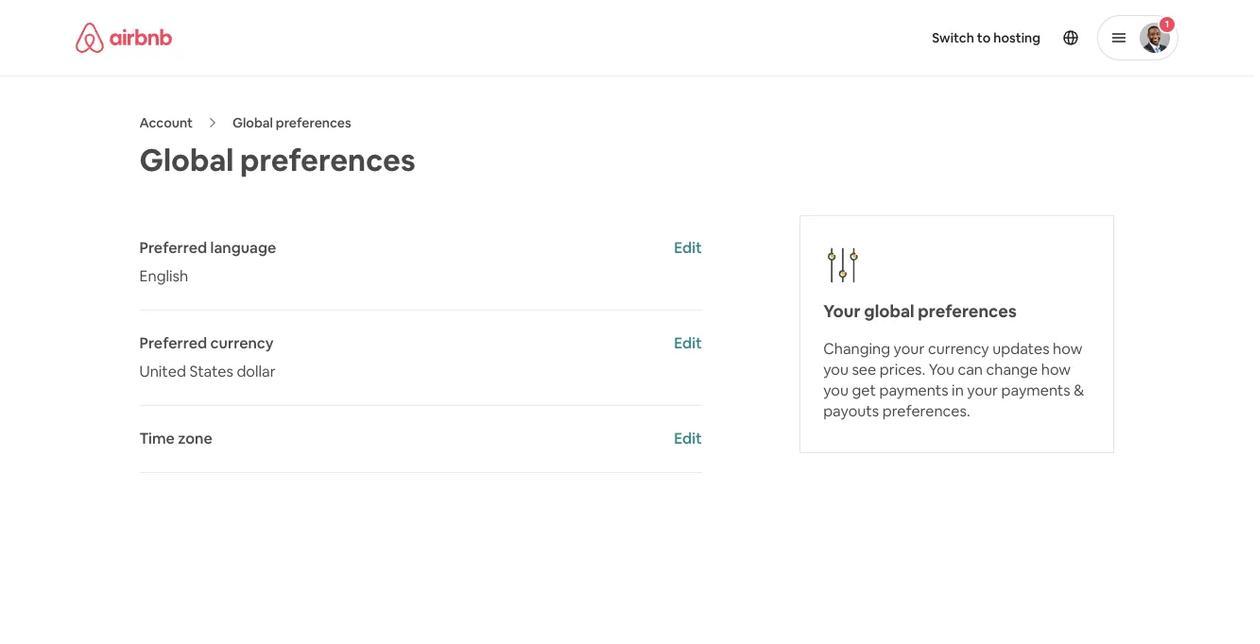 Task type: locate. For each thing, give the bounding box(es) containing it.
change
[[987, 360, 1038, 380]]

1 vertical spatial global preferences
[[139, 141, 416, 180]]

2 vertical spatial edit button
[[674, 429, 702, 450]]

0 vertical spatial preferences
[[276, 114, 351, 131]]

dollar
[[237, 362, 276, 382]]

0 horizontal spatial currency
[[210, 334, 274, 354]]

1 vertical spatial preferences
[[240, 141, 416, 180]]

global preferences
[[233, 114, 351, 131], [139, 141, 416, 180]]

preferences
[[276, 114, 351, 131], [240, 141, 416, 180], [918, 301, 1017, 322]]

1 vertical spatial you
[[824, 381, 849, 401]]

edit button
[[674, 238, 702, 259], [674, 334, 702, 355], [674, 429, 702, 450]]

1 payments from the left
[[880, 381, 949, 401]]

1 vertical spatial edit button
[[674, 334, 702, 355]]

global
[[233, 114, 273, 131], [139, 141, 234, 180]]

profile element
[[650, 0, 1179, 76]]

prices.
[[880, 360, 926, 380]]

time
[[139, 429, 175, 449]]

preferred up english
[[139, 238, 207, 258]]

your
[[894, 339, 925, 359], [967, 381, 998, 401]]

global down account on the top left
[[139, 141, 234, 180]]

2 you from the top
[[824, 381, 849, 401]]

edit
[[674, 238, 702, 258], [674, 334, 702, 354], [674, 429, 702, 449]]

1 vertical spatial your
[[967, 381, 998, 401]]

language
[[210, 238, 276, 258]]

hosting
[[994, 29, 1041, 46]]

see
[[852, 360, 877, 380]]

2 edit from the top
[[674, 334, 702, 354]]

how down updates
[[1042, 360, 1071, 380]]

currency up can
[[928, 339, 990, 359]]

0 vertical spatial edit
[[674, 238, 702, 258]]

you
[[824, 360, 849, 380], [824, 381, 849, 401]]

1 vertical spatial edit
[[674, 334, 702, 354]]

switch
[[932, 29, 975, 46]]

preferred
[[139, 238, 207, 258], [139, 334, 207, 354]]

you up payouts
[[824, 381, 849, 401]]

you left see
[[824, 360, 849, 380]]

1 preferred from the top
[[139, 238, 207, 258]]

2 vertical spatial edit
[[674, 429, 702, 449]]

1 vertical spatial global
[[139, 141, 234, 180]]

edit button for preferred language english
[[674, 238, 702, 259]]

payments down change
[[1002, 381, 1071, 401]]

0 horizontal spatial your
[[894, 339, 925, 359]]

currency up dollar
[[210, 334, 274, 354]]

0 horizontal spatial payments
[[880, 381, 949, 401]]

in
[[952, 381, 964, 401]]

0 vertical spatial you
[[824, 360, 849, 380]]

1 button
[[1098, 15, 1179, 61]]

1 you from the top
[[824, 360, 849, 380]]

how up '&'
[[1053, 339, 1083, 359]]

you
[[929, 360, 955, 380]]

0 vertical spatial preferred
[[139, 238, 207, 258]]

your down can
[[967, 381, 998, 401]]

global right account on the top left
[[233, 114, 273, 131]]

payments down prices.
[[880, 381, 949, 401]]

0 vertical spatial global
[[233, 114, 273, 131]]

1
[[1165, 18, 1170, 30]]

1 edit button from the top
[[674, 238, 702, 259]]

1 vertical spatial preferred
[[139, 334, 207, 354]]

2 edit button from the top
[[674, 334, 702, 355]]

currency
[[210, 334, 274, 354], [928, 339, 990, 359]]

2 preferred from the top
[[139, 334, 207, 354]]

1 edit from the top
[[674, 238, 702, 258]]

can
[[958, 360, 983, 380]]

0 vertical spatial your
[[894, 339, 925, 359]]

edit button for preferred currency united states dollar
[[674, 334, 702, 355]]

currency inside changing your currency updates how you see prices. you can change how you get payments in your payments & payouts preferences.
[[928, 339, 990, 359]]

changing your currency updates how you see prices. you can change how you get payments in your payments & payouts preferences.
[[824, 339, 1085, 422]]

payments
[[880, 381, 949, 401], [1002, 381, 1071, 401]]

0 vertical spatial edit button
[[674, 238, 702, 259]]

your up prices.
[[894, 339, 925, 359]]

how
[[1053, 339, 1083, 359], [1042, 360, 1071, 380]]

preferred inside preferred language english
[[139, 238, 207, 258]]

preferred inside preferred currency united states dollar
[[139, 334, 207, 354]]

1 horizontal spatial payments
[[1002, 381, 1071, 401]]

get
[[852, 381, 876, 401]]

1 horizontal spatial currency
[[928, 339, 990, 359]]

preferred up united on the bottom of the page
[[139, 334, 207, 354]]

account
[[139, 114, 193, 131]]



Task type: vqa. For each thing, say whether or not it's contained in the screenshot.
Preferred language English
yes



Task type: describe. For each thing, give the bounding box(es) containing it.
preferred currency united states dollar
[[139, 334, 276, 382]]

edit for preferred language english
[[674, 238, 702, 258]]

preferences.
[[883, 402, 971, 422]]

3 edit from the top
[[674, 429, 702, 449]]

your global preferences
[[824, 301, 1017, 322]]

updates
[[993, 339, 1050, 359]]

preferred for english
[[139, 238, 207, 258]]

&
[[1074, 381, 1085, 401]]

changing
[[824, 339, 891, 359]]

global
[[864, 301, 915, 322]]

account link
[[139, 114, 193, 131]]

currency inside preferred currency united states dollar
[[210, 334, 274, 354]]

zone
[[178, 429, 212, 449]]

switch to hosting
[[932, 29, 1041, 46]]

united
[[139, 362, 186, 382]]

your
[[824, 301, 861, 322]]

2 vertical spatial preferences
[[918, 301, 1017, 322]]

0 vertical spatial how
[[1053, 339, 1083, 359]]

states
[[189, 362, 233, 382]]

3 edit button from the top
[[674, 429, 702, 450]]

time zone
[[139, 429, 212, 449]]

0 vertical spatial global preferences
[[233, 114, 351, 131]]

preferred for united
[[139, 334, 207, 354]]

english
[[139, 267, 188, 286]]

1 horizontal spatial your
[[967, 381, 998, 401]]

edit for preferred currency united states dollar
[[674, 334, 702, 354]]

to
[[977, 29, 991, 46]]

preferred language english
[[139, 238, 276, 286]]

2 payments from the left
[[1002, 381, 1071, 401]]

1 vertical spatial how
[[1042, 360, 1071, 380]]

switch to hosting link
[[921, 18, 1052, 58]]

payouts
[[824, 402, 879, 422]]



